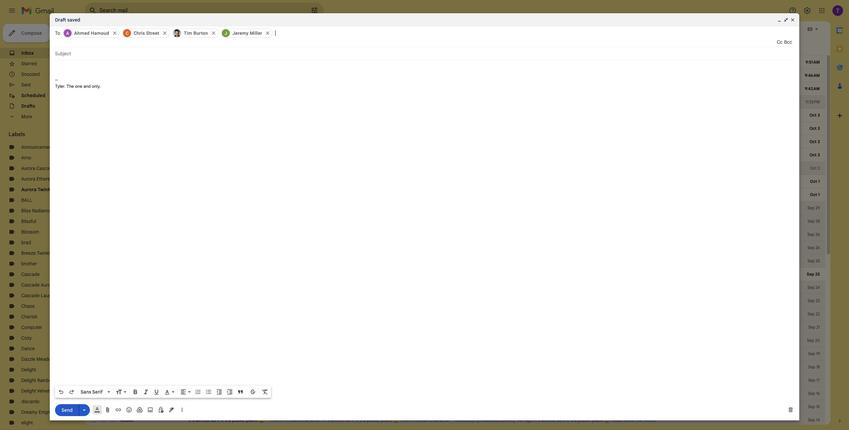 Task type: locate. For each thing, give the bounding box(es) containing it.
0 horizontal spatial and
[[84, 84, 91, 89]]

1 up 29
[[819, 193, 821, 197]]

1 horizontal spatial our
[[462, 59, 469, 65]]

2 show from the left
[[463, 391, 474, 397]]

posted left u/shugazi
[[377, 391, 392, 397]]

meadow
[[37, 357, 54, 363]]

1 press delete to remove this chip element from the left
[[112, 30, 118, 36]]

snoozed
[[21, 71, 40, 77]]

2 vertical spatial r/iamthemaincharacter:
[[271, 418, 322, 424]]

0 horizontal spatial press delete to remove this chip image
[[112, 30, 118, 36]]

press delete to remove this chip element for miller
[[265, 30, 271, 36]]

maincharacter?"
[[203, 378, 239, 384]]

cascade down 'cascade' 'link'
[[21, 282, 40, 288]]

4 oct 3 from the top
[[810, 153, 821, 158]]

1 horizontal spatial 🙄 image
[[605, 419, 611, 424]]

r/iamthemaincharacter: up the remove formatting ‪(⌘\)‬ icon
[[244, 378, 295, 384]]

sep 19
[[809, 352, 821, 357]]

1 horizontal spatial press delete to remove this chip image
[[211, 30, 217, 36]]

bliss
[[21, 208, 31, 214]]

0 vertical spatial twinkle
[[38, 187, 55, 193]]

scheduled
[[21, 93, 45, 99]]

1 press delete to remove this chip image from the left
[[112, 30, 118, 36]]

sep inside row
[[809, 365, 816, 370]]

votes
[[577, 378, 588, 384], [509, 391, 520, 397], [644, 418, 656, 424]]

personal
[[377, 59, 395, 65]]

aurora down arno link
[[21, 166, 35, 172]]

aurora for aurora cascade
[[21, 166, 35, 172]]

delight for delight link
[[21, 367, 36, 373]]

discardo
[[21, 399, 40, 405]]

1 horizontal spatial if
[[352, 418, 355, 424]]

sep inside row
[[808, 299, 815, 304]]

0 horizontal spatial show
[[311, 391, 322, 397]]

2 place from the left
[[381, 418, 393, 424]]

0 horizontal spatial almost
[[196, 418, 210, 424]]

1 down oct 2
[[819, 179, 821, 184]]

and right one
[[84, 84, 91, 89]]

2 taking from the left
[[557, 59, 570, 65]]

oct 1 up the sep 29
[[811, 193, 821, 197]]

1 about from the left
[[355, 59, 368, 65]]

main content
[[85, 21, 831, 431]]

cascade up chaos
[[21, 293, 40, 299]]

0 vertical spatial 2
[[148, 60, 150, 65]]

press delete to remove this chip image
[[162, 30, 168, 36], [265, 30, 271, 36]]

oct for 3rd oct 3 'row' from the bottom of the page
[[810, 126, 817, 131]]

ago right '22h'
[[484, 378, 492, 384]]

0 horizontal spatial if
[[217, 418, 220, 424]]

0 horizontal spatial it's
[[356, 418, 362, 424]]

sep 26 row down sep 28 row
[[85, 242, 826, 255]]

1 26 from the top
[[816, 232, 821, 237]]

0 horizontal spatial about
[[355, 59, 368, 65]]

1 vertical spatial delight
[[21, 378, 36, 384]]

1 oct 1 from the top
[[811, 179, 821, 184]]

cc bcc
[[777, 39, 793, 45]]

0 horizontal spatial read
[[475, 391, 486, 397]]

"
[[265, 418, 266, 424]]

1 vertical spatial 2
[[818, 166, 821, 171]]

sep 20 row
[[85, 335, 826, 348]]

7h
[[421, 391, 426, 397]]

oct inside row
[[811, 166, 817, 171]]

tab list up keeping at right
[[85, 37, 831, 56]]

bjord
[[120, 59, 132, 65]]

2 sep 26 row from the top
[[85, 242, 826, 255]]

1 horizontal spatial he
[[301, 378, 306, 384]]

2 delight from the top
[[21, 378, 36, 384]]

1 not important switch from the top
[[110, 378, 117, 384]]

0 vertical spatial ago
[[484, 378, 492, 384]]

4 reddit from the top
[[120, 418, 134, 424]]

1 horizontal spatial almost
[[331, 418, 345, 424]]

search field list box
[[62, 27, 795, 39]]

2 horizontal spatial place
[[592, 418, 604, 424]]

inbox
[[21, 50, 34, 56]]

comments right 203
[[599, 378, 622, 384]]

oct
[[810, 113, 817, 118], [810, 126, 817, 131], [810, 139, 817, 144], [810, 153, 817, 158], [811, 166, 817, 171], [811, 179, 818, 184], [811, 193, 818, 197]]

twinkle right breeze
[[37, 251, 52, 257]]

1 horizontal spatial maincharacter?
[[508, 378, 541, 384]]

by left u/shugazi
[[393, 391, 398, 397]]

2 as from the left
[[346, 418, 351, 424]]

2 one from the left
[[436, 391, 445, 397]]

1 vertical spatial sep 26
[[808, 246, 821, 251]]

one down the "is he a maincharacter?" - r/iamthemaincharacter: is he a maincharacter? r/iamthemaincharacter · posted by u/moreheadsmoreprices 22h ago is he a maincharacter? read more 1282 votes 203 comments hide r/iamthemaincharacter r/
[[436, 391, 445, 397]]

delight up discardo link
[[21, 389, 36, 395]]

close image
[[791, 17, 796, 23]]

2 row from the top
[[85, 374, 826, 388]]

comments right the 150
[[530, 391, 553, 397]]

tab list
[[831, 21, 850, 407], [85, 37, 831, 56]]

1 is from the left
[[296, 378, 299, 384]]

🙄 image down u/shugazi
[[394, 419, 399, 424]]

0 horizontal spatial one
[[285, 391, 294, 397]]

2 oct 3 from the top
[[810, 126, 821, 131]]

bliss radiance
[[21, 208, 52, 214]]

1 vertical spatial hide
[[554, 391, 564, 397]]

saved
[[67, 17, 80, 23]]

2 if from the left
[[352, 418, 355, 424]]

underline ‪(⌘u)‬ image
[[153, 390, 160, 396]]

taking right "idea"
[[557, 59, 570, 65]]

4 press delete to remove this chip element from the left
[[265, 30, 271, 36]]

cascade down brother link
[[21, 272, 40, 278]]

0 vertical spatial votes
[[577, 378, 588, 384]]

more inside more button
[[21, 114, 32, 120]]

twinkle
[[38, 187, 55, 193], [37, 251, 52, 257]]

quote ‪(⌘⇧9)‬ image
[[237, 389, 244, 396]]

posted down reddit row
[[454, 418, 469, 424]]

dazzle meadow
[[21, 357, 54, 363]]

1 horizontal spatial comments
[[599, 378, 622, 384]]

by up u/shugazi
[[415, 378, 420, 384]]

1 horizontal spatial about
[[431, 59, 443, 65]]

cascade for 'cascade' 'link'
[[21, 272, 40, 278]]

oct 3
[[810, 113, 821, 118], [810, 126, 821, 131], [810, 139, 821, 144], [810, 153, 821, 158]]

2 oct 3 row from the top
[[85, 122, 826, 135]]

our
[[369, 59, 376, 65], [462, 59, 469, 65]]

1 horizontal spatial it's
[[518, 59, 525, 65]]

press delete to remove this chip element for street
[[162, 30, 168, 36]]

sep 26 row
[[85, 228, 826, 242], [85, 242, 826, 255]]

r/iamthemaincharacter: up 🙄 icon
[[232, 391, 284, 397]]

1 vertical spatial votes
[[509, 391, 520, 397]]

ahmed hamoud
[[74, 31, 109, 36]]

aurora up aurora twinkle link
[[21, 176, 35, 182]]

1 if from the left
[[217, 418, 220, 424]]

press delete to remove this chip element right street at the left of the page
[[162, 30, 168, 36]]

2 sep 25 row from the top
[[85, 268, 826, 281]]

indent more ‪(⌘])‬ image
[[227, 389, 233, 396]]

twinkle for aurora twinkle
[[38, 187, 55, 193]]

1 horizontal spatial show
[[463, 391, 474, 397]]

taking right "been"
[[294, 59, 307, 65]]

press delete to remove this chip element right burton
[[211, 30, 217, 36]]

1 woman from the left
[[198, 391, 214, 397]]

votes right 1141 at the right bottom
[[644, 418, 656, 424]]

read down '22h'
[[475, 391, 486, 397]]

formatting options toolbar
[[55, 387, 271, 399]]

0 horizontal spatial 2
[[148, 60, 150, 65]]

1 horizontal spatial woman
[[295, 391, 310, 397]]

1 horizontal spatial hide
[[623, 378, 632, 384]]

2 horizontal spatial votes
[[644, 418, 656, 424]]

u/moreheadsmoreprices
[[422, 378, 474, 384]]

sep 18
[[809, 365, 821, 370]]

votes left 203
[[577, 378, 588, 384]]

aurora
[[21, 166, 35, 172], [21, 176, 35, 182], [21, 187, 37, 193], [41, 282, 55, 288]]

by
[[415, 378, 420, 384], [393, 391, 398, 397], [667, 391, 672, 397], [470, 418, 475, 424]]

cascade
[[36, 166, 55, 172], [21, 272, 40, 278], [21, 282, 40, 288], [21, 293, 40, 299]]

bcc
[[785, 39, 793, 45]]

23
[[816, 299, 821, 304]]

0 horizontal spatial is
[[296, 378, 299, 384]]

1 horizontal spatial ago
[[484, 378, 492, 384]]

read left 1282
[[543, 378, 553, 384]]

1 maincharacter? from the left
[[311, 378, 345, 384]]

ahmed
[[74, 31, 90, 36]]

fwd:
[[187, 59, 197, 65]]

2 horizontal spatial ago
[[525, 418, 533, 424]]

sans serif option
[[79, 389, 106, 396]]

row
[[85, 56, 826, 69], [85, 374, 826, 388], [85, 388, 826, 401], [85, 414, 826, 428]]

2 not important switch from the top
[[110, 391, 117, 398]]

0 horizontal spatial he
[[193, 378, 198, 384]]

more send options image
[[81, 407, 88, 414]]

attach files image
[[105, 407, 111, 414]]

1 vertical spatial r/iamthemaincharacter:
[[232, 391, 284, 397]]

1 reddit from the top
[[120, 378, 134, 384]]

sep 25 row up sep 24 "row"
[[85, 255, 826, 268]]

more left 1814 in the right of the page
[[487, 391, 498, 397]]

None search field
[[85, 3, 324, 19]]

row containing bjord
[[85, 56, 826, 69]]

1 vertical spatial twinkle
[[37, 251, 52, 257]]

press delete to remove this chip image for jeremy miller
[[265, 30, 271, 36]]

🙄 image left 1141 at the right bottom
[[605, 419, 611, 424]]

0 vertical spatial read
[[543, 378, 553, 384]]

1 horizontal spatial is
[[493, 378, 496, 384]]

1 vertical spatial and
[[84, 84, 91, 89]]

16
[[817, 392, 821, 397]]

0 vertical spatial 1
[[819, 179, 821, 184]]

press delete to remove this chip element for hamoud
[[112, 30, 118, 36]]

thinking
[[336, 59, 354, 65]]

drafts link
[[21, 103, 35, 109]]

0 vertical spatial oct 1
[[811, 179, 821, 184]]

drafts
[[21, 103, 35, 109]]

1 vertical spatial 1
[[819, 193, 821, 197]]

1 oct 3 from the top
[[810, 113, 821, 118]]

1 horizontal spatial and
[[611, 59, 619, 65]]

2 3 from the top
[[818, 126, 821, 131]]

ago right 14h
[[525, 418, 533, 424]]

2 horizontal spatial almost
[[542, 418, 556, 424]]

sep 28 row
[[85, 215, 826, 228]]

·
[[397, 378, 398, 384], [375, 391, 376, 397], [649, 391, 650, 397], [452, 418, 453, 424]]

0 vertical spatial comments
[[599, 378, 622, 384]]

our left jobs.
[[462, 59, 469, 65]]

sep 26
[[808, 232, 821, 237], [808, 246, 821, 251]]

2 horizontal spatial he
[[497, 378, 503, 384]]

press delete to remove this chip image for tim burton
[[211, 30, 217, 36]]

0 horizontal spatial hide
[[554, 391, 564, 397]]

r/iamthemaincharacter: right "
[[271, 418, 322, 424]]

aurora ethereal
[[21, 176, 54, 182]]

0 horizontal spatial maincharacter?
[[311, 378, 345, 384]]

labels navigation
[[0, 21, 85, 431]]

press delete to remove this chip image right 'miller'
[[265, 30, 271, 36]]

breaks
[[482, 59, 496, 65]]

1 public from the left
[[232, 418, 245, 424]]

0 horizontal spatial our
[[369, 59, 376, 65]]

1 row from the top
[[85, 56, 826, 69]]

2 horizontal spatial woman
[[446, 391, 462, 397]]

4 not important switch from the top
[[110, 418, 117, 424]]

2 is from the left
[[493, 378, 496, 384]]

sep 15
[[809, 405, 821, 410]]

aurora up ball
[[21, 187, 37, 193]]

delight velvet link
[[21, 389, 50, 395]]

3 public from the left
[[578, 418, 591, 424]]

1141
[[636, 418, 643, 424]]

more down drafts
[[21, 114, 32, 120]]

sep 22
[[808, 312, 821, 317]]

bjord , terry 2
[[120, 59, 150, 65]]

gmail image
[[21, 4, 57, 17]]

,
[[132, 59, 133, 65]]

tim burton
[[184, 31, 208, 36]]

2 horizontal spatial public
[[578, 418, 591, 424]]

press delete to remove this chip image up primary
[[112, 30, 118, 36]]

oct 2 row
[[85, 162, 826, 175]]

sep 24 row
[[85, 281, 826, 295]]

sep 25 row
[[85, 255, 826, 268], [85, 268, 826, 281]]

1 horizontal spatial 2
[[818, 166, 821, 171]]

oct 2
[[811, 166, 821, 171]]

one
[[75, 84, 82, 89]]

break.
[[322, 59, 335, 65]]

2 horizontal spatial as
[[557, 418, 562, 424]]

oct 1 down oct 2
[[811, 179, 821, 184]]

1 one from the left
[[285, 391, 294, 397]]

0 horizontal spatial comments
[[530, 391, 553, 397]]

is
[[296, 378, 299, 384], [493, 378, 496, 384]]

0 vertical spatial delight
[[21, 367, 36, 373]]

1 vertical spatial read
[[475, 391, 486, 397]]

1 horizontal spatial one
[[436, 391, 445, 397]]

compose button
[[3, 24, 50, 42]]

3 delight from the top
[[21, 389, 36, 395]]

0 horizontal spatial as
[[211, 418, 216, 424]]

our left personal
[[369, 59, 376, 65]]

press delete to remove this chip image right burton
[[211, 30, 217, 36]]

aurora cascade link
[[21, 166, 55, 172]]

older image
[[794, 26, 801, 33]]

1 vertical spatial sep 25
[[807, 272, 821, 277]]

u/shugazi
[[399, 391, 420, 397]]

3 press delete to remove this chip element from the left
[[211, 30, 217, 36]]

draft saved
[[55, 17, 80, 23]]

show up reddit row
[[463, 391, 474, 397]]

🙄 image
[[259, 419, 265, 424]]

0 horizontal spatial ago
[[427, 391, 435, 397]]

posted
[[399, 378, 414, 384], [377, 391, 392, 397], [651, 391, 666, 397], [454, 418, 469, 424]]

3 not important switch from the top
[[110, 404, 117, 411]]

sep 19 row
[[85, 348, 826, 361]]

1 horizontal spatial public
[[367, 418, 380, 424]]

idea
[[547, 59, 556, 65]]

it's
[[518, 59, 525, 65], [323, 418, 330, 424], [535, 418, 541, 424]]

1 vertical spatial 26
[[816, 246, 821, 251]]

reddit up "insert emoji ‪(⌘⇧2)‬" image
[[120, 391, 134, 397]]

2 horizontal spatial read
[[612, 418, 622, 424]]

brad link
[[21, 240, 31, 246]]

twinkle down ethereal
[[38, 187, 55, 193]]

burton
[[194, 31, 208, 36]]

press delete to remove this chip element up primary
[[112, 30, 118, 36]]

been
[[282, 59, 293, 65]]

1 horizontal spatial place
[[381, 418, 393, 424]]

one right the remove formatting ‪(⌘\)‬ icon
[[285, 391, 294, 397]]

sep 25 for 1st sep 25 row from the bottom
[[807, 272, 821, 277]]

2 26 from the top
[[816, 246, 821, 251]]

2 horizontal spatial if
[[563, 418, 566, 424]]

reddit up bold ‪(⌘b)‬ icon
[[120, 378, 134, 384]]

1814
[[499, 391, 508, 397]]

and
[[611, 59, 619, 65], [84, 84, 91, 89]]

it's
[[356, 418, 362, 424], [567, 418, 573, 424]]

delight down dazzle
[[21, 367, 36, 373]]

about down subject field
[[431, 59, 443, 65]]

and right now
[[611, 59, 619, 65]]

0 horizontal spatial press delete to remove this chip image
[[162, 30, 168, 36]]

1 it's from the left
[[356, 418, 362, 424]]

0 horizontal spatial public
[[232, 418, 245, 424]]

oct 1 row up sep 29 row
[[85, 175, 826, 189]]

1 oct 3 row from the top
[[85, 109, 826, 122]]

"one
[[187, 391, 197, 397]]

search mail image
[[87, 5, 99, 17]]

press delete to remove this chip image
[[112, 30, 118, 36], [211, 30, 217, 36]]

reddit down "insert emoji ‪(⌘⇧2)‬" image
[[120, 418, 134, 424]]

1 horizontal spatial it's
[[567, 418, 573, 424]]

2 vertical spatial votes
[[644, 418, 656, 424]]

sep 29 row
[[85, 202, 826, 215]]

0 vertical spatial sep 25
[[808, 259, 821, 264]]

radiance
[[32, 208, 52, 214]]

main content containing primary
[[85, 21, 831, 431]]

delight down delight link
[[21, 378, 36, 384]]

breeze
[[21, 251, 36, 257]]

about right the thinking
[[355, 59, 368, 65]]

14
[[817, 418, 821, 423]]

elight
[[21, 421, 33, 427]]

oct 3 row
[[85, 109, 826, 122], [85, 122, 826, 135], [85, 135, 826, 149], [85, 149, 826, 162]]

🙄 image
[[394, 419, 399, 424], [605, 419, 611, 424]]

3
[[818, 113, 821, 118], [818, 126, 821, 131], [818, 139, 821, 144], [818, 153, 821, 158]]

almost
[[196, 418, 210, 424], [331, 418, 345, 424], [542, 418, 556, 424]]

2 press delete to remove this chip element from the left
[[162, 30, 168, 36]]

delight
[[21, 367, 36, 373], [21, 378, 36, 384], [21, 389, 36, 395]]

twinkle for breeze twinkle
[[37, 251, 52, 257]]

cascade up ethereal
[[36, 166, 55, 172]]

2 reddit from the top
[[120, 391, 134, 397]]

sep inside "row"
[[808, 285, 815, 290]]

2 1 from the top
[[819, 193, 821, 197]]

0 horizontal spatial taking
[[294, 59, 307, 65]]

show up - r/iamthemaincharacter: it's almost as if it's a public place
[[311, 391, 322, 397]]

oct 1 row
[[85, 175, 826, 189], [85, 189, 826, 202]]

sep 17
[[809, 378, 821, 383]]

2 press delete to remove this chip image from the left
[[211, 30, 217, 36]]

1 horizontal spatial press delete to remove this chip image
[[265, 30, 271, 36]]

not important switch
[[110, 378, 117, 384], [110, 391, 117, 398], [110, 404, 117, 411], [110, 418, 117, 424]]

sep 23 row
[[85, 295, 826, 308]]

1 horizontal spatial taking
[[557, 59, 570, 65]]

not important switch inside reddit row
[[110, 404, 117, 411]]

ago right 7h
[[427, 391, 435, 397]]

sep 23
[[808, 299, 821, 304]]

sep 25 row up sep 23 row
[[85, 268, 826, 281]]

italic ‪(⌘i)‬ image
[[143, 389, 149, 396]]

press delete to remove this chip element
[[112, 30, 118, 36], [162, 30, 168, 36], [211, 30, 217, 36], [265, 30, 271, 36]]

tab list right 29
[[831, 21, 850, 407]]

1 taking from the left
[[294, 59, 307, 65]]

15
[[817, 405, 821, 410]]

0 horizontal spatial woman
[[198, 391, 214, 397]]

0 vertical spatial sep 26
[[808, 232, 821, 237]]

1 delight from the top
[[21, 367, 36, 373]]

1 press delete to remove this chip image from the left
[[162, 30, 168, 36]]

dazzle meadow link
[[21, 357, 54, 363]]

reddit left the 'insert files using drive' icon in the bottom left of the page
[[120, 405, 134, 411]]

20
[[816, 339, 821, 344]]

3 reddit from the top
[[120, 405, 134, 411]]

1 sep 25 row from the top
[[85, 255, 826, 268]]

read left 1141 at the right bottom
[[612, 418, 622, 424]]

2 vertical spatial delight
[[21, 389, 36, 395]]

jeremy
[[233, 31, 249, 36]]

0 horizontal spatial it's
[[323, 418, 330, 424]]

-- tyler. the one and only.
[[55, 77, 101, 89]]

oct 1 row up sep 28 row
[[85, 189, 826, 202]]

2 vertical spatial read
[[612, 418, 622, 424]]

not important switch for "one woman show"
[[110, 391, 117, 398]]

oct for second oct 3 'row' from the bottom of the page
[[810, 139, 817, 144]]

miller
[[250, 31, 262, 36]]

0 vertical spatial and
[[611, 59, 619, 65]]

0 horizontal spatial place
[[246, 418, 258, 424]]

1 horizontal spatial votes
[[577, 378, 588, 384]]

1 horizontal spatial as
[[346, 418, 351, 424]]

sep 29
[[808, 206, 821, 211]]

0 vertical spatial 26
[[816, 232, 821, 237]]

3 oct 3 from the top
[[810, 139, 821, 144]]

1 🙄 image from the left
[[394, 419, 399, 424]]

sep 21
[[809, 325, 821, 330]]

0 vertical spatial 25
[[816, 259, 821, 264]]

sep 21 row
[[85, 321, 826, 335]]

press delete to remove this chip image right street at the left of the page
[[162, 30, 168, 36]]

1 vertical spatial oct 1
[[811, 193, 821, 197]]

oct for first oct 3 'row' from the top of the page
[[810, 113, 817, 118]]

press delete to remove this chip element right 'miller'
[[265, 30, 271, 36]]

bulleted list ‪(⌘⇧8)‬ image
[[205, 389, 212, 396]]

and inside row
[[611, 59, 619, 65]]

0 horizontal spatial 🙄 image
[[394, 419, 399, 424]]

2 press delete to remove this chip image from the left
[[265, 30, 271, 36]]

important according to google magic. switch
[[110, 59, 117, 66]]

votes left the 150
[[509, 391, 520, 397]]

sep 26 row down sep 29 row
[[85, 228, 826, 242]]

show
[[311, 391, 322, 397], [463, 391, 474, 397]]



Task type: vqa. For each thing, say whether or not it's contained in the screenshot.
About me link
no



Task type: describe. For each thing, give the bounding box(es) containing it.
terry
[[135, 59, 147, 65]]

compose
[[21, 30, 42, 36]]

cascade laughter link
[[21, 293, 60, 299]]

or
[[407, 59, 411, 65]]

and inside -- tyler. the one and only.
[[84, 84, 91, 89]]

2 public from the left
[[367, 418, 380, 424]]

3 row from the top
[[85, 388, 826, 401]]

2 maincharacter? from the left
[[508, 378, 541, 384]]

posted up u/shugazi
[[399, 378, 414, 384]]

1 horizontal spatial read
[[543, 378, 553, 384]]

labels heading
[[9, 131, 70, 138]]

starred link
[[21, 61, 37, 67]]

jeremy miller
[[233, 31, 262, 36]]

4 3 from the top
[[818, 153, 821, 158]]

2 he from the left
[[301, 378, 306, 384]]

aurora twinkle
[[21, 187, 55, 193]]

1 vertical spatial comments
[[530, 391, 553, 397]]

more left 1141 at the right bottom
[[624, 418, 634, 424]]

delight link
[[21, 367, 36, 373]]

indent less ‪(⌘[)‬ image
[[216, 389, 223, 396]]

break
[[575, 59, 587, 65]]

2 woman from the left
[[295, 391, 310, 397]]

1 oct 1 row from the top
[[85, 175, 826, 189]]

inbox link
[[21, 50, 34, 56]]

insert files using drive image
[[136, 407, 143, 414]]

delight for delight velvet
[[21, 389, 36, 395]]

3 if from the left
[[563, 418, 566, 424]]

2 🙄 image from the left
[[605, 419, 611, 424]]

not important switch for "is he a maincharacter?"
[[110, 378, 117, 384]]

Subject field
[[55, 50, 795, 57]]

bad
[[538, 59, 546, 65]]

11:33 pm
[[806, 100, 821, 105]]

more options image
[[180, 407, 184, 414]]

delight rainbow link
[[21, 378, 55, 384]]

sent link
[[21, 82, 31, 88]]

not important switch for "it's almost as if it's a public place
[[110, 418, 117, 424]]

1 our from the left
[[369, 59, 376, 65]]

by left u/
[[667, 391, 672, 397]]

"it's
[[187, 418, 195, 424]]

1 sep 26 row from the top
[[85, 228, 826, 242]]

arno
[[21, 155, 31, 161]]

cascade for cascade laughter
[[21, 293, 40, 299]]

fwd: coffee break? - seems to me we've all been taking a little break. thinking about our personal lives or thinking about keeping our jobs. breaks are good. it's not a bad idea taking a break every now and then. i
[[187, 59, 633, 65]]

3 3 from the top
[[818, 139, 821, 144]]

cherish link
[[21, 314, 38, 320]]

0 vertical spatial hide
[[623, 378, 632, 384]]

9:42 am
[[805, 86, 821, 91]]

cascade for cascade aurora
[[21, 282, 40, 288]]

by down reddit row
[[470, 418, 475, 424]]

cozy
[[21, 336, 32, 342]]

2 oct 1 row from the top
[[85, 189, 826, 202]]

pop out image
[[784, 17, 789, 23]]

0 horizontal spatial votes
[[509, 391, 520, 397]]

1 as from the left
[[211, 418, 216, 424]]

dance link
[[21, 346, 35, 352]]

toggle confidential mode image
[[158, 407, 164, 414]]

i
[[632, 59, 633, 65]]

aurora up the laughter
[[41, 282, 55, 288]]

sep 22 row
[[85, 308, 826, 321]]

aurora ethereal link
[[21, 176, 54, 182]]

cascade aurora link
[[21, 282, 55, 288]]

brother link
[[21, 261, 37, 267]]

rainbow
[[37, 378, 55, 384]]

sep 16
[[809, 392, 821, 397]]

28
[[816, 219, 821, 224]]

arno link
[[21, 155, 31, 161]]

updates tab
[[169, 37, 253, 56]]

discardo link
[[21, 399, 40, 405]]

ethereal
[[37, 176, 54, 182]]

read more 1141 votes
[[611, 418, 656, 424]]

chris
[[134, 31, 145, 36]]

reddit inside reddit row
[[120, 405, 134, 411]]

insert photo image
[[147, 407, 154, 414]]

4 oct 3 row from the top
[[85, 149, 826, 162]]

blossom link
[[21, 229, 39, 235]]

elight link
[[21, 421, 33, 427]]

sep inside reddit row
[[809, 405, 816, 410]]

dreamy enigma
[[21, 410, 54, 416]]

discard draft ‪(⌘⇧d)‬ image
[[788, 407, 795, 414]]

"is he a maincharacter?" - r/iamthemaincharacter: is he a maincharacter? r/iamthemaincharacter · posted by u/moreheadsmoreprices 22h ago is he a maincharacter? read more 1282 votes 203 comments hide r/iamthemaincharacter r/
[[187, 378, 688, 384]]

to
[[55, 30, 60, 36]]

bold ‪(⌘b)‬ image
[[132, 389, 139, 396]]

11:33 pm row
[[85, 96, 826, 109]]

"is
[[187, 378, 192, 384]]

tab list containing primary
[[85, 37, 831, 56]]

u/massiveposterity
[[476, 418, 516, 424]]

oct for "oct 2" row
[[811, 166, 817, 171]]

more left 1282
[[554, 378, 565, 384]]

minimize image
[[777, 17, 783, 23]]

not
[[526, 59, 533, 65]]

reddit for "one woman show"
[[120, 391, 134, 397]]

press delete to remove this chip element for burton
[[211, 30, 217, 36]]

1 vertical spatial ago
[[427, 391, 435, 397]]

3 place from the left
[[592, 418, 604, 424]]

press delete to remove this chip image for ahmed hamoud
[[112, 30, 118, 36]]

1 place from the left
[[246, 418, 258, 424]]

3 oct 3 row from the top
[[85, 135, 826, 149]]

oct for first oct 3 'row' from the bottom
[[810, 153, 817, 158]]

aurora twinkle link
[[21, 187, 55, 193]]

settings image
[[804, 7, 812, 15]]

1 3 from the top
[[818, 113, 821, 118]]

sep 25 for first sep 25 row from the top of the page
[[808, 259, 821, 264]]

draft saved dialog
[[50, 13, 800, 421]]

sep 14
[[809, 418, 821, 423]]

insert link ‪(⌘k)‬ image
[[115, 407, 122, 414]]

24
[[816, 285, 821, 290]]

2 sep 26 from the top
[[808, 246, 821, 251]]

1 show from the left
[[311, 391, 322, 397]]

main menu image
[[8, 7, 16, 15]]

reddit row
[[85, 401, 826, 414]]

draft
[[55, 17, 66, 23]]

posted left u/
[[651, 391, 666, 397]]

me
[[256, 59, 262, 65]]

sep 28
[[808, 219, 821, 224]]

sans
[[81, 390, 91, 396]]

4 row from the top
[[85, 414, 826, 428]]

redo ‪(⌘y)‬ image
[[68, 389, 75, 396]]

14h
[[517, 418, 524, 424]]

press delete to remove this chip image for chris street
[[162, 30, 168, 36]]

breeze twinkle
[[21, 251, 52, 257]]

2 horizontal spatial it's
[[535, 418, 541, 424]]

delight velvet
[[21, 389, 50, 395]]

insert emoji ‪(⌘⇧2)‬ image
[[126, 407, 132, 414]]

r/floridagators
[[616, 391, 648, 397]]

9:42 am row
[[85, 82, 826, 96]]

undo ‪(⌘z)‬ image
[[58, 389, 64, 396]]

9:46 am row
[[85, 69, 826, 82]]

remove formatting ‪(⌘\)‬ image
[[262, 389, 269, 396]]

2 inside bjord , terry 2
[[148, 60, 150, 65]]

1 he from the left
[[193, 378, 198, 384]]

cherish
[[21, 314, 38, 320]]

refresh image
[[110, 26, 117, 33]]

lives
[[397, 59, 406, 65]]

strikethrough ‪(⌘⇧x)‬ image
[[250, 389, 256, 396]]

22h
[[475, 378, 482, 384]]

numbered list ‪(⌘⇧7)‬ image
[[195, 389, 201, 396]]

reddit for "is he a maincharacter?"
[[120, 378, 134, 384]]

ball
[[21, 197, 32, 203]]

2 it's from the left
[[567, 418, 573, 424]]

advanced search options image
[[308, 4, 321, 17]]

2 oct 1 from the top
[[811, 193, 821, 197]]

toggle split pane mode image
[[807, 26, 814, 33]]

are
[[497, 59, 504, 65]]

street
[[146, 31, 159, 36]]

Message Body text field
[[55, 64, 795, 392]]

updates
[[186, 43, 205, 49]]

to
[[250, 59, 254, 65]]

cc
[[777, 39, 783, 45]]

1 almost from the left
[[196, 418, 210, 424]]

3 woman from the left
[[446, 391, 462, 397]]

to link
[[55, 30, 60, 36]]

2 our from the left
[[462, 59, 469, 65]]

chaos link
[[21, 304, 35, 310]]

starred
[[21, 61, 37, 67]]

aurora for aurora twinkle
[[21, 187, 37, 193]]

sent
[[21, 82, 31, 88]]

laughter
[[41, 293, 60, 299]]

aurora for aurora ethereal
[[21, 176, 35, 182]]

3 almost from the left
[[542, 418, 556, 424]]

thinking
[[413, 59, 429, 65]]

keeping
[[444, 59, 461, 65]]

3 as from the left
[[557, 418, 562, 424]]

cozy link
[[21, 336, 32, 342]]

brother
[[21, 261, 37, 267]]

seems
[[235, 59, 249, 65]]

hamoud
[[91, 31, 109, 36]]

cascade aurora
[[21, 282, 55, 288]]

r/
[[685, 378, 688, 384]]

17
[[817, 378, 821, 383]]

delight rainbow
[[21, 378, 55, 384]]

delight for delight rainbow
[[21, 378, 36, 384]]

1 sep 26 from the top
[[808, 232, 821, 237]]

0 vertical spatial r/iamthemaincharacter:
[[244, 378, 295, 384]]

reddit for "it's almost as if it's a public place
[[120, 418, 134, 424]]

2 almost from the left
[[331, 418, 345, 424]]

primary tab
[[85, 37, 168, 56]]

18
[[817, 365, 821, 370]]

sep 18 row
[[85, 361, 826, 374]]

3 he from the left
[[497, 378, 503, 384]]

1 vertical spatial 25
[[816, 272, 821, 277]]

computer link
[[21, 325, 42, 331]]

insert signature image
[[168, 407, 175, 414]]

2 vertical spatial ago
[[525, 418, 533, 424]]

every
[[588, 59, 600, 65]]

1 1 from the top
[[819, 179, 821, 184]]

2 about from the left
[[431, 59, 443, 65]]



